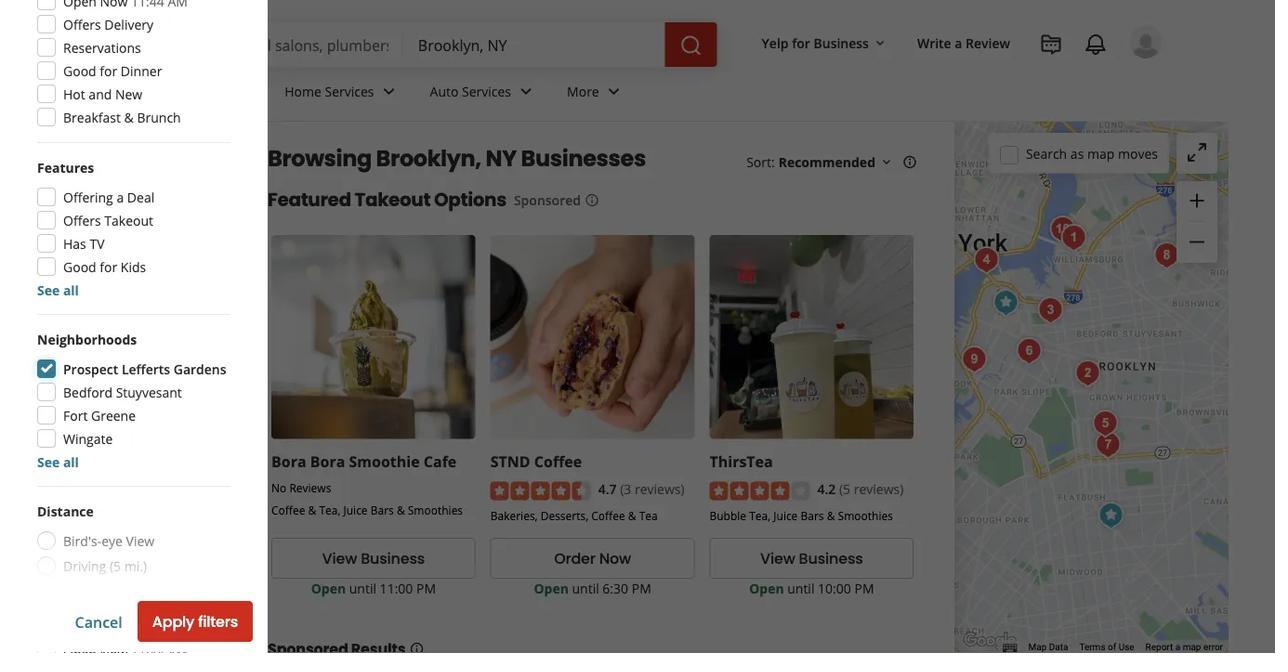 Task type: vqa. For each thing, say whether or not it's contained in the screenshot.
1st Hot from the bottom
yes



Task type: locate. For each thing, give the bounding box(es) containing it.
3 offers from the top
[[63, 309, 101, 326]]

features up $
[[37, 159, 94, 176]]

2 services from the left
[[462, 82, 511, 100]]

tea,
[[319, 503, 341, 519], [750, 508, 771, 524]]

1 vertical spatial tv
[[90, 528, 105, 546]]

group
[[37, 158, 231, 299], [1177, 181, 1218, 263], [32, 255, 231, 425], [37, 330, 231, 471], [32, 451, 231, 593]]

1 good for kids from the top
[[63, 258, 146, 276]]

1 vertical spatial offers delivery
[[63, 309, 153, 326]]

offering a deal
[[63, 188, 155, 206], [63, 482, 155, 499]]

2 all from the top
[[63, 453, 79, 471]]

bars down smoothie
[[371, 503, 394, 519]]

1 vertical spatial 16 info v2 image
[[585, 193, 600, 208]]

now up 6:30 on the left bottom of the page
[[599, 549, 631, 570]]

1 see all from the top
[[37, 281, 79, 299]]

stuyvesant
[[116, 384, 182, 401]]

1 has from the top
[[63, 235, 86, 252]]

driving (5 mi.)
[[63, 557, 147, 575]]

new down prospect lefferts gardens
[[115, 378, 142, 396]]

map for error
[[1183, 642, 1202, 653]]

distance
[[37, 503, 94, 520]]

1 horizontal spatial until
[[572, 580, 599, 597]]

features down wingate
[[37, 452, 94, 470]]

16 chevron down v2 image
[[873, 36, 888, 51]]

map right as
[[1088, 145, 1115, 162]]

all
[[63, 281, 79, 299], [63, 453, 79, 471], [63, 575, 79, 592]]

fort greene
[[63, 407, 136, 424]]

tv up suggested on the left
[[90, 235, 105, 252]]

4.2
[[818, 481, 836, 499]]

0 horizontal spatial bars
[[371, 503, 394, 519]]

0 vertical spatial deal
[[127, 188, 155, 206]]

0 horizontal spatial juice
[[344, 503, 368, 519]]

0 vertical spatial 16 info v2 image
[[903, 155, 918, 169]]

1 offering from the top
[[63, 188, 113, 206]]

2 until from the left
[[572, 580, 599, 597]]

notifications image
[[1085, 33, 1107, 56]]

map left error in the bottom of the page
[[1183, 642, 1202, 653]]

0 vertical spatial and
[[89, 85, 112, 103]]

open down suggested on the left
[[63, 285, 97, 303]]

1 kids from the top
[[121, 258, 146, 276]]

deal
[[127, 188, 155, 206], [127, 482, 155, 499]]

takeout for first see all button from the bottom of the page
[[104, 505, 153, 523]]

view business up open until 10:00 pm
[[761, 549, 863, 570]]

(3
[[620, 481, 632, 499]]

greene
[[91, 407, 136, 424]]

see all button up the walking
[[37, 575, 79, 592]]

until
[[349, 580, 377, 597], [572, 580, 599, 597], [788, 580, 815, 597]]

see all
[[37, 281, 79, 299], [37, 453, 79, 471], [37, 575, 79, 592]]

bars
[[371, 503, 394, 519], [801, 508, 824, 524]]

0 horizontal spatial 24 chevron down v2 image
[[378, 80, 400, 103]]

0 vertical spatial see
[[37, 281, 60, 299]]

bora up no
[[271, 452, 306, 472]]

2 horizontal spatial 16 info v2 image
[[903, 155, 918, 169]]

2 vertical spatial 16 info v2 image
[[410, 642, 424, 654]]

& down bedford stuyvesant
[[124, 402, 134, 419]]

tv
[[90, 235, 105, 252], [90, 528, 105, 546]]

1 vertical spatial and
[[89, 378, 112, 396]]

view up open until 10:00 pm
[[761, 549, 796, 570]]

2 has from the top
[[63, 528, 86, 546]]

2 has tv from the top
[[63, 528, 105, 546]]

keyboard shortcuts image
[[1003, 644, 1018, 653]]

desserts,
[[541, 508, 589, 524]]

kids for third see all button from the bottom
[[121, 258, 146, 276]]

4
[[108, 633, 115, 650]]

and down prospect
[[89, 378, 112, 396]]

3 see all button from the top
[[37, 575, 79, 592]]

1 vertical spatial offering
[[63, 482, 113, 499]]

1 vertical spatial see
[[37, 453, 60, 471]]

2 features from the top
[[37, 452, 94, 470]]

browsing brooklyn, ny businesses
[[268, 143, 646, 174]]

open left 11:00
[[311, 580, 346, 597]]

1 delivery from the top
[[104, 15, 153, 33]]

has tv for first see all button from the bottom of the page
[[63, 528, 105, 546]]

good for dinner
[[63, 62, 162, 79], [63, 355, 162, 373]]

24 chevron down v2 image inside more link
[[603, 80, 625, 103]]

(5 right 4.2
[[839, 481, 851, 499]]

0 vertical spatial see all
[[37, 281, 79, 299]]

juice inside bora bora smoothie cafe no reviews coffee & tea, juice bars & smoothies
[[344, 503, 368, 519]]

(5 down eye
[[110, 557, 121, 575]]

1 horizontal spatial smoothies
[[838, 508, 893, 524]]

smoothies down cafe
[[408, 503, 463, 519]]

1 vertical spatial delivery
[[104, 309, 153, 326]]

stnd
[[491, 452, 531, 472]]

2 offering a deal from the top
[[63, 482, 155, 499]]

1 features from the top
[[37, 159, 94, 176]]

wingate
[[63, 430, 113, 448]]

1 see all button from the top
[[37, 281, 79, 299]]

view business for thirstea
[[761, 549, 863, 570]]

new left restaurants
[[115, 85, 142, 103]]

tv for third see all button from the bottom
[[90, 235, 105, 252]]

0 horizontal spatial view business
[[322, 549, 425, 570]]

24 chevron down v2 image for home services
[[378, 80, 400, 103]]

hot and new down prospect
[[63, 378, 142, 396]]

3 good from the top
[[63, 355, 96, 373]]

0 vertical spatial neighborhoods
[[37, 331, 137, 348]]

2 pm from the left
[[632, 580, 652, 597]]

brunch
[[137, 108, 181, 126], [137, 402, 181, 419]]

0 vertical spatial all
[[63, 281, 79, 299]]

mi.) down bird's-eye view
[[124, 557, 147, 575]]

has up suggested on the left
[[63, 235, 86, 252]]

see all for first see all button from the bottom of the page
[[37, 575, 79, 592]]

features
[[37, 159, 94, 176], [37, 452, 94, 470]]

1 dinner from the top
[[121, 62, 162, 79]]

2 offering from the top
[[63, 482, 113, 499]]

view up the open until 11:00 pm on the bottom of page
[[322, 549, 357, 570]]

use
[[1119, 642, 1135, 653]]

0 vertical spatial map
[[1088, 145, 1115, 162]]

& down smoothie
[[397, 503, 405, 519]]

features for first see all button from the bottom of the page
[[37, 452, 94, 470]]

1 vertical spatial all
[[63, 453, 79, 471]]

0 vertical spatial dinner
[[121, 62, 162, 79]]

see left biking
[[37, 575, 60, 592]]

2 view business link from the left
[[710, 538, 914, 579]]

browsing
[[268, 143, 372, 174]]

1 horizontal spatial bars
[[801, 508, 824, 524]]

2 vertical spatial see all button
[[37, 575, 79, 592]]

home services
[[285, 82, 374, 100]]

2 vertical spatial all
[[63, 575, 79, 592]]

see all button down wingate
[[37, 453, 79, 471]]

open down order
[[534, 580, 569, 597]]

business for bora bora smoothie cafe
[[361, 549, 425, 570]]

see all down wingate
[[37, 453, 79, 471]]

0 horizontal spatial pm
[[417, 580, 436, 597]]

1 vertical spatial (5
[[110, 557, 121, 575]]

0 vertical spatial hot
[[63, 85, 85, 103]]

features for third see all button from the bottom
[[37, 159, 94, 176]]

2 vertical spatial mi.)
[[129, 608, 152, 625]]

1 vertical spatial map
[[1183, 642, 1202, 653]]

0 vertical spatial features
[[37, 159, 94, 176]]

order now link
[[491, 538, 695, 579]]

2 bora from the left
[[310, 452, 345, 472]]

map for moves
[[1088, 145, 1115, 162]]

view business link up open until 10:00 pm
[[710, 538, 914, 579]]

(5 for mi.)
[[110, 557, 121, 575]]

for
[[792, 34, 811, 52], [100, 62, 117, 79], [100, 258, 117, 276], [100, 355, 117, 373], [100, 551, 117, 569]]

16 info v2 image for browsing brooklyn, ny businesses
[[903, 155, 918, 169]]

2 good for kids from the top
[[63, 551, 146, 569]]

24 chevron down v2 image
[[515, 80, 537, 103]]

view business link for thirstea
[[710, 538, 914, 579]]

see all for third see all button from the bottom
[[37, 281, 79, 299]]

0 horizontal spatial until
[[349, 580, 377, 597]]

juice
[[344, 503, 368, 519], [774, 508, 798, 524]]

services for home services
[[325, 82, 374, 100]]

1 bora from the left
[[271, 452, 306, 472]]

1 offers delivery from the top
[[63, 15, 153, 33]]

1 horizontal spatial view business
[[761, 549, 863, 570]]

see up distance
[[37, 453, 60, 471]]

16 info v2 image for featured takeout options
[[585, 193, 600, 208]]

deal up bird's-eye view
[[127, 482, 155, 499]]

0 vertical spatial good for kids
[[63, 258, 146, 276]]

moves
[[1118, 145, 1158, 162]]

sponsored
[[514, 191, 581, 209]]

bakeries,
[[491, 508, 538, 524]]

0 vertical spatial (5
[[839, 481, 851, 499]]

1 vertical spatial brunch
[[137, 402, 181, 419]]

business inside yelp for business button
[[814, 34, 869, 52]]

barboncino pizza & bar image
[[1070, 355, 1107, 392]]

$$ button
[[87, 192, 133, 221]]

all down suggested on the left
[[63, 281, 79, 299]]

2 see from the top
[[37, 453, 60, 471]]

2 offers from the top
[[63, 212, 101, 229]]

map
[[1088, 145, 1115, 162], [1183, 642, 1202, 653]]

pm right 10:00
[[855, 580, 874, 597]]

16 info v2 image
[[903, 155, 918, 169], [585, 193, 600, 208], [410, 642, 424, 654]]

smoothies
[[408, 503, 463, 519], [838, 508, 893, 524]]

3 until from the left
[[788, 580, 815, 597]]

tea, down reviews
[[319, 503, 341, 519]]

buttermilk channel image
[[956, 341, 993, 378]]

1 vertical spatial hot
[[63, 378, 85, 396]]

0 horizontal spatial tea,
[[319, 503, 341, 519]]

1 deal from the top
[[127, 188, 155, 206]]

2 tv from the top
[[90, 528, 105, 546]]

search
[[1026, 145, 1068, 162]]

0 vertical spatial good for dinner
[[63, 62, 162, 79]]

3 pm from the left
[[855, 580, 874, 597]]

reviews) right 4.2
[[854, 481, 904, 499]]

2 horizontal spatial pm
[[855, 580, 874, 597]]

offering a deal for first see all button from the bottom of the page
[[63, 482, 155, 499]]

good for kids up "open now"
[[63, 258, 146, 276]]

0 horizontal spatial now
[[100, 285, 128, 303]]

featured
[[268, 187, 351, 213]]

hot and new
[[63, 85, 142, 103], [63, 378, 142, 396]]

offers inside group
[[63, 309, 101, 326]]

1 horizontal spatial now
[[599, 549, 631, 570]]

bars down 4.2
[[801, 508, 824, 524]]

yelp for business button
[[755, 26, 895, 60]]

zoom in image
[[1186, 190, 1209, 212]]

good for kids down bird's-eye view
[[63, 551, 146, 569]]

1 tv from the top
[[90, 235, 105, 252]]

1 horizontal spatial 24 chevron down v2 image
[[603, 80, 625, 103]]

map data
[[1029, 642, 1069, 653]]

1 vertical spatial dinner
[[121, 355, 162, 373]]

None search field
[[141, 22, 721, 67]]

reservations
[[63, 39, 141, 56], [63, 332, 141, 350]]

hot up the filters
[[63, 85, 85, 103]]

tv for first see all button from the bottom of the page
[[90, 528, 105, 546]]

1 services from the left
[[325, 82, 374, 100]]

1 pm from the left
[[417, 580, 436, 597]]

1 vertical spatial deal
[[127, 482, 155, 499]]

1 has tv from the top
[[63, 235, 105, 252]]

3 all from the top
[[63, 575, 79, 592]]

prospect lefferts gardens
[[63, 360, 226, 378]]

0 vertical spatial reservations
[[63, 39, 141, 56]]

bora up reviews
[[310, 452, 345, 472]]

3 see from the top
[[37, 575, 60, 592]]

view right eye
[[126, 532, 155, 550]]

brunch down restaurants
[[137, 108, 181, 126]]

good for kids for third see all button from the bottom
[[63, 258, 146, 276]]

1 horizontal spatial (5
[[839, 481, 851, 499]]

see all button
[[37, 281, 79, 299], [37, 453, 79, 471], [37, 575, 79, 592]]

1 vertical spatial see all
[[37, 453, 79, 471]]

2 reviews) from the left
[[854, 481, 904, 499]]

business
[[814, 34, 869, 52], [361, 549, 425, 570], [799, 549, 863, 570]]

24 chevron down v2 image left auto
[[378, 80, 400, 103]]

1 horizontal spatial view
[[322, 549, 357, 570]]

see all down suggested on the left
[[37, 281, 79, 299]]

$$
[[104, 199, 117, 214]]

3 see all from the top
[[37, 575, 79, 592]]

smoothie
[[349, 452, 420, 472]]

mi.) right (2 on the bottom left of the page
[[118, 582, 141, 600]]

business up 10:00
[[799, 549, 863, 570]]

1 horizontal spatial map
[[1183, 642, 1202, 653]]

until left 11:00
[[349, 580, 377, 597]]

1 vertical spatial good for kids
[[63, 551, 146, 569]]

bora bora smoothie cafe link
[[271, 452, 457, 472]]

business left 16 chevron down v2 image
[[814, 34, 869, 52]]

1 vertical spatial mi.)
[[118, 582, 141, 600]]

see down suggested on the left
[[37, 281, 60, 299]]

24 chevron down v2 image
[[378, 80, 400, 103], [603, 80, 625, 103]]

0 vertical spatial kids
[[121, 258, 146, 276]]

1 view business from the left
[[322, 549, 425, 570]]

dinner up restaurants
[[121, 62, 162, 79]]

takeout right $
[[104, 212, 153, 229]]

0 horizontal spatial map
[[1088, 145, 1115, 162]]

breakfast up the filters
[[63, 108, 121, 126]]

smoothies down "4.2 (5 reviews)"
[[838, 508, 893, 524]]

24 chevron down v2 image for more
[[603, 80, 625, 103]]

deal right $$
[[127, 188, 155, 206]]

see for second see all button from the top of the page
[[37, 453, 60, 471]]

coffee down no
[[271, 503, 305, 519]]

until left 10:00
[[788, 580, 815, 597]]

see all inside group
[[37, 453, 79, 471]]

bora
[[271, 452, 306, 472], [310, 452, 345, 472]]

fort
[[63, 407, 88, 424]]

1 horizontal spatial services
[[462, 82, 511, 100]]

coffee down the '4.7'
[[592, 508, 625, 524]]

services right home
[[325, 82, 374, 100]]

thirstea
[[710, 452, 773, 472]]

1 offers takeout from the top
[[63, 212, 153, 229]]

brunch down stuyvesant
[[137, 402, 181, 419]]

good for dinner up bedford stuyvesant
[[63, 355, 162, 373]]

0 horizontal spatial bora
[[271, 452, 306, 472]]

view business link up the open until 11:00 pm on the bottom of page
[[271, 538, 476, 579]]

0 vertical spatial hot and new
[[63, 85, 142, 103]]

2 good from the top
[[63, 258, 96, 276]]

pm for thirstea
[[855, 580, 874, 597]]

&
[[124, 108, 134, 126], [124, 402, 134, 419], [308, 503, 316, 519], [397, 503, 405, 519], [628, 508, 636, 524], [827, 508, 835, 524]]

projects image
[[1040, 33, 1063, 56]]

all up the walking
[[63, 575, 79, 592]]

pm
[[417, 580, 436, 597], [632, 580, 652, 597], [855, 580, 874, 597]]

2 vertical spatial see
[[37, 575, 60, 592]]

open left 10:00
[[749, 580, 784, 597]]

1 vertical spatial now
[[599, 549, 631, 570]]

0 vertical spatial has
[[63, 235, 86, 252]]

dinner up stuyvesant
[[121, 355, 162, 373]]

no
[[271, 480, 287, 496]]

hot and new up the filters
[[63, 85, 142, 103]]

featured takeout options
[[268, 187, 507, 213]]

2 horizontal spatial coffee
[[592, 508, 625, 524]]

0 horizontal spatial coffee
[[271, 503, 305, 519]]

1 until from the left
[[349, 580, 377, 597]]

2 see all button from the top
[[37, 453, 79, 471]]

0 horizontal spatial reviews)
[[635, 481, 685, 499]]

breakfast down bedford
[[63, 402, 121, 419]]

1 good for dinner from the top
[[63, 62, 162, 79]]

breakfast & brunch
[[63, 108, 181, 126], [63, 402, 181, 419]]

1 vertical spatial kids
[[121, 551, 146, 569]]

2 view business from the left
[[761, 549, 863, 570]]

0 vertical spatial offers takeout
[[63, 212, 153, 229]]

has tv up the driving
[[63, 528, 105, 546]]

see all for second see all button from the top of the page
[[37, 453, 79, 471]]

a right report
[[1176, 642, 1181, 653]]

1 vertical spatial offering a deal
[[63, 482, 155, 499]]

delivery
[[104, 15, 153, 33], [104, 309, 153, 326]]

1 vertical spatial offers takeout
[[63, 505, 153, 523]]

juice down 4.2 star rating "image"
[[774, 508, 798, 524]]

takeout up eye
[[104, 505, 153, 523]]

1 vertical spatial see all button
[[37, 453, 79, 471]]

offering
[[63, 188, 113, 206], [63, 482, 113, 499]]

1 horizontal spatial reviews)
[[854, 481, 904, 499]]

kids down eye
[[121, 551, 146, 569]]

0 vertical spatial new
[[115, 85, 142, 103]]

2 24 chevron down v2 image from the left
[[603, 80, 625, 103]]

4 offers from the top
[[63, 505, 101, 523]]

2 breakfast & brunch from the top
[[63, 402, 181, 419]]

has tv up suggested on the left
[[63, 235, 105, 252]]

1 reviews) from the left
[[635, 481, 685, 499]]

see all up the walking
[[37, 575, 79, 592]]

(5
[[839, 481, 851, 499], [110, 557, 121, 575]]

option group containing distance
[[37, 502, 231, 654]]

6:30
[[603, 580, 629, 597]]

2 offers takeout from the top
[[63, 505, 153, 523]]

2 dinner from the top
[[121, 355, 162, 373]]

0 vertical spatial has tv
[[63, 235, 105, 252]]

1 see from the top
[[37, 281, 60, 299]]

view business for bora bora smoothie cafe
[[322, 549, 425, 570]]

offering down the filters
[[63, 188, 113, 206]]

0 horizontal spatial smoothies
[[408, 503, 463, 519]]

0 vertical spatial offering a deal
[[63, 188, 155, 206]]

1 vertical spatial good for dinner
[[63, 355, 162, 373]]

neighborhoods inside 'group'
[[37, 624, 137, 642]]

kids up "open now"
[[121, 258, 146, 276]]

tea
[[639, 508, 658, 524]]

2 hot from the top
[[63, 378, 85, 396]]

breakfast & brunch down restaurants
[[63, 108, 181, 126]]

mi.) for driving (5 mi.)
[[124, 557, 147, 575]]

auto services
[[430, 82, 511, 100]]

coffee inside bora bora smoothie cafe no reviews coffee & tea, juice bars & smoothies
[[271, 503, 305, 519]]

1 vertical spatial neighborhoods
[[37, 624, 137, 642]]

has down distance
[[63, 528, 86, 546]]

a left $$$ button
[[117, 188, 124, 206]]

0 vertical spatial now
[[100, 285, 128, 303]]

view business up the open until 11:00 pm on the bottom of page
[[322, 549, 425, 570]]

1 view business link from the left
[[271, 538, 476, 579]]

has for first see all button from the bottom of the page
[[63, 528, 86, 546]]

cancel button
[[75, 612, 123, 632]]

0 vertical spatial offering
[[63, 188, 113, 206]]

1 horizontal spatial 16 info v2 image
[[585, 193, 600, 208]]

view business link
[[271, 538, 476, 579], [710, 538, 914, 579]]

order
[[554, 549, 596, 570]]

0 horizontal spatial services
[[325, 82, 374, 100]]

1 reservations from the top
[[63, 39, 141, 56]]

(5 for reviews)
[[839, 481, 851, 499]]

now down suggested on the left
[[100, 285, 128, 303]]

1 good from the top
[[63, 62, 96, 79]]

1 and from the top
[[89, 85, 112, 103]]

open for stnd coffee
[[534, 580, 569, 597]]

business categories element
[[141, 67, 1163, 121]]

until left 6:30 on the left bottom of the page
[[572, 580, 599, 597]]

hot down prospect
[[63, 378, 85, 396]]

a up eye
[[117, 482, 124, 499]]

business up 11:00
[[361, 549, 425, 570]]

1 offering a deal from the top
[[63, 188, 155, 206]]

yelp
[[762, 34, 789, 52]]

1 all from the top
[[63, 281, 79, 299]]

juice down the bora bora smoothie cafe link
[[344, 503, 368, 519]]

0 vertical spatial tv
[[90, 235, 105, 252]]

2 hot and new from the top
[[63, 378, 142, 396]]

0 vertical spatial breakfast
[[63, 108, 121, 126]]

apply filters
[[152, 612, 238, 633]]

group containing suggested
[[32, 255, 231, 425]]

bora bora smoothie cafe no reviews coffee & tea, juice bars & smoothies
[[271, 452, 463, 519]]

now
[[100, 285, 128, 303], [599, 549, 631, 570]]

pm right 6:30 on the left bottom of the page
[[632, 580, 652, 597]]

1 hot from the top
[[63, 85, 85, 103]]

pm right 11:00
[[417, 580, 436, 597]]

2 vertical spatial see all
[[37, 575, 79, 592]]

all down wingate
[[63, 453, 79, 471]]

open inside group
[[63, 285, 97, 303]]

gardens
[[174, 360, 226, 378]]

2 kids from the top
[[121, 551, 146, 569]]

offering up distance
[[63, 482, 113, 499]]

order now
[[554, 549, 631, 570]]

restaurants link
[[141, 67, 270, 121]]

options
[[434, 187, 507, 213]]

1 24 chevron down v2 image from the left
[[378, 80, 400, 103]]

see all button down suggested on the left
[[37, 281, 79, 299]]

tea, down 4.2 star rating "image"
[[750, 508, 771, 524]]

1 vertical spatial breakfast
[[63, 402, 121, 419]]

see for third see all button from the bottom
[[37, 281, 60, 299]]

2 horizontal spatial view
[[761, 549, 796, 570]]

breakfast & brunch down bedford stuyvesant
[[63, 402, 181, 419]]

2 neighborhoods from the top
[[37, 624, 137, 642]]

0 vertical spatial see all button
[[37, 281, 79, 299]]

1 vertical spatial new
[[115, 378, 142, 396]]

terms
[[1080, 642, 1106, 653]]

0 horizontal spatial 16 info v2 image
[[410, 642, 424, 654]]

0 vertical spatial breakfast & brunch
[[63, 108, 181, 126]]

0 vertical spatial delivery
[[104, 15, 153, 33]]

1 vertical spatial has tv
[[63, 528, 105, 546]]

coffee up 4.7 star rating "image"
[[534, 452, 582, 472]]

24 chevron down v2 image inside home services link
[[378, 80, 400, 103]]

1 vertical spatial reservations
[[63, 332, 141, 350]]

option group
[[37, 502, 231, 654]]

and left restaurants
[[89, 85, 112, 103]]

aunts et uncles image
[[1090, 427, 1127, 464]]

as
[[1071, 145, 1084, 162]]

2 see all from the top
[[37, 453, 79, 471]]

0 vertical spatial brunch
[[137, 108, 181, 126]]

0 horizontal spatial (5
[[110, 557, 121, 575]]

1 hot and new from the top
[[63, 85, 142, 103]]

evelina image
[[1032, 292, 1070, 329]]



Task type: describe. For each thing, give the bounding box(es) containing it.
more link
[[552, 67, 640, 121]]

aska image
[[1045, 211, 1082, 248]]

takeout for third see all button from the bottom
[[104, 212, 153, 229]]

sort:
[[747, 153, 775, 171]]

starbucks image
[[1093, 497, 1130, 535]]

has for third see all button from the bottom
[[63, 235, 86, 252]]

2 offers delivery from the top
[[63, 309, 153, 326]]

mi.) for walking (1 mi.)
[[129, 608, 152, 625]]

until for thirstea
[[788, 580, 815, 597]]

1 horizontal spatial juice
[[774, 508, 798, 524]]

open now
[[63, 285, 128, 303]]

smoothies inside bora bora smoothie cafe no reviews coffee & tea, juice bars & smoothies
[[408, 503, 463, 519]]

bubble
[[710, 508, 747, 524]]

group containing neighborhoods
[[37, 330, 231, 471]]

a right write
[[955, 34, 963, 52]]

2 delivery from the top
[[104, 309, 153, 326]]

terms of use link
[[1080, 642, 1135, 653]]

expand map image
[[1186, 141, 1209, 164]]

open until 6:30 pm
[[534, 580, 652, 597]]

& down reviews
[[308, 503, 316, 519]]

takeout down brooklyn,
[[355, 187, 431, 213]]

has tv for third see all button from the bottom
[[63, 235, 105, 252]]

open until 10:00 pm
[[749, 580, 874, 597]]

$$$ button
[[133, 192, 180, 221]]

write a review link
[[910, 26, 1018, 59]]

2 and from the top
[[89, 378, 112, 396]]

terms of use
[[1080, 642, 1135, 653]]

walking
[[63, 608, 111, 625]]

1 brunch from the top
[[137, 108, 181, 126]]

$$$
[[147, 199, 167, 214]]

map region
[[724, 1, 1276, 654]]

business for thirstea
[[799, 549, 863, 570]]

view business link for bora bora smoothie cafe
[[271, 538, 476, 579]]

the river café image
[[968, 242, 1005, 279]]

filters
[[198, 612, 238, 633]]

bakeries, desserts, coffee & tea
[[491, 508, 658, 524]]

of
[[1108, 642, 1117, 653]]

brooklyn,
[[376, 143, 481, 174]]

1 horizontal spatial coffee
[[534, 452, 582, 472]]

for inside button
[[792, 34, 811, 52]]

offering a deal for third see all button from the bottom
[[63, 188, 155, 206]]

1 offers from the top
[[63, 15, 101, 33]]

within 4 blocks
[[63, 633, 159, 650]]

more
[[567, 82, 599, 100]]

bird's-eye view
[[63, 532, 155, 550]]

(1
[[114, 608, 126, 625]]

report a map error
[[1146, 642, 1224, 653]]

4 good from the top
[[63, 551, 96, 569]]

offers takeout for third see all button from the bottom
[[63, 212, 153, 229]]

& left restaurants link at the top left
[[124, 108, 134, 126]]

see for first see all button from the bottom of the page
[[37, 575, 60, 592]]

2 new from the top
[[115, 378, 142, 396]]

peter luger image
[[1056, 219, 1093, 257]]

2 reservations from the top
[[63, 332, 141, 350]]

blocks
[[119, 633, 159, 650]]

mi.) for biking (2 mi.)
[[118, 582, 141, 600]]

now for order now
[[599, 549, 631, 570]]

neighborhoods group
[[32, 623, 231, 654]]

4.2 (5 reviews)
[[818, 481, 904, 499]]

1 new from the top
[[115, 85, 142, 103]]

now for open now
[[100, 285, 128, 303]]

until for stnd coffee
[[572, 580, 599, 597]]

until for bora bora smoothie cafe
[[349, 580, 377, 597]]

bedford stuyvesant
[[63, 384, 182, 401]]

google image
[[959, 629, 1021, 654]]

cafe
[[424, 452, 457, 472]]

1 horizontal spatial tea,
[[750, 508, 771, 524]]

report
[[1146, 642, 1174, 653]]

(2
[[104, 582, 115, 600]]

open until 11:00 pm
[[311, 580, 436, 597]]

view for thirstea
[[761, 549, 796, 570]]

write
[[918, 34, 952, 52]]

thirstea link
[[710, 452, 773, 472]]

ny
[[486, 143, 517, 174]]

1 breakfast & brunch from the top
[[63, 108, 181, 126]]

search image
[[680, 34, 702, 57]]

user actions element
[[747, 23, 1189, 138]]

within
[[63, 633, 104, 650]]

businesses
[[521, 143, 646, 174]]

2 breakfast from the top
[[63, 402, 121, 419]]

bird's-
[[63, 532, 102, 550]]

kids for first see all button from the bottom of the page
[[121, 551, 146, 569]]

bunna cafe image
[[1149, 237, 1186, 274]]

prospect
[[63, 360, 118, 378]]

$
[[61, 199, 68, 214]]

write a review
[[918, 34, 1011, 52]]

map data button
[[1029, 641, 1069, 654]]

error
[[1204, 642, 1224, 653]]

pm for stnd coffee
[[632, 580, 652, 597]]

driving
[[63, 557, 106, 575]]

apply filters button
[[137, 602, 253, 642]]

bedford
[[63, 384, 112, 401]]

$ button
[[41, 192, 87, 221]]

offers takeout for first see all button from the bottom of the page
[[63, 505, 153, 523]]

bars inside bora bora smoothie cafe no reviews coffee & tea, juice bars & smoothies
[[371, 503, 394, 519]]

auto
[[430, 82, 459, 100]]

biking
[[63, 582, 100, 600]]

reviews
[[290, 480, 331, 496]]

4.2 star rating image
[[710, 482, 810, 501]]

1 breakfast from the top
[[63, 108, 121, 126]]

apply
[[152, 612, 194, 633]]

2 brunch from the top
[[137, 402, 181, 419]]

good for kids for first see all button from the bottom of the page
[[63, 551, 146, 569]]

reviews) for view business
[[854, 481, 904, 499]]

biking (2 mi.)
[[63, 582, 141, 600]]

zoom out image
[[1186, 231, 1209, 253]]

4.7 star rating image
[[491, 482, 591, 501]]

filters
[[37, 152, 84, 172]]

& down 4.2
[[827, 508, 835, 524]]

4.7 (3 reviews)
[[598, 481, 685, 499]]

stnd coffee
[[491, 452, 582, 472]]

lefferts
[[122, 360, 170, 378]]

bogota latin bistro image
[[1011, 333, 1048, 370]]

0 horizontal spatial view
[[126, 532, 155, 550]]

open for bora bora smoothie cafe
[[311, 580, 346, 597]]

search as map moves
[[1026, 145, 1158, 162]]

4.7
[[598, 481, 617, 499]]

2 deal from the top
[[127, 482, 155, 499]]

yelp for business
[[762, 34, 869, 52]]

11:00
[[380, 580, 413, 597]]

hot and new inside group
[[63, 378, 142, 396]]

tea, inside bora bora smoothie cafe no reviews coffee & tea, juice bars & smoothies
[[319, 503, 341, 519]]

view for bora bora smoothie cafe
[[322, 549, 357, 570]]

walking (1 mi.)
[[63, 608, 152, 625]]

stnd coffee image
[[1075, 130, 1112, 167]]

2 good for dinner from the top
[[63, 355, 162, 373]]

reviews) for order now
[[635, 481, 685, 499]]

suggested
[[37, 256, 103, 273]]

report a map error link
[[1146, 642, 1224, 653]]

cancel
[[75, 612, 123, 632]]

zanmi image
[[1087, 405, 1124, 443]]

& left tea
[[628, 508, 636, 524]]

open for thirstea
[[749, 580, 784, 597]]

1 neighborhoods from the top
[[37, 331, 137, 348]]

home services link
[[270, 67, 415, 121]]

home
[[285, 82, 322, 100]]

data
[[1049, 642, 1069, 653]]

services for auto services
[[462, 82, 511, 100]]

eye
[[102, 532, 123, 550]]

bora bora smoothie cafe image
[[988, 284, 1025, 322]]



